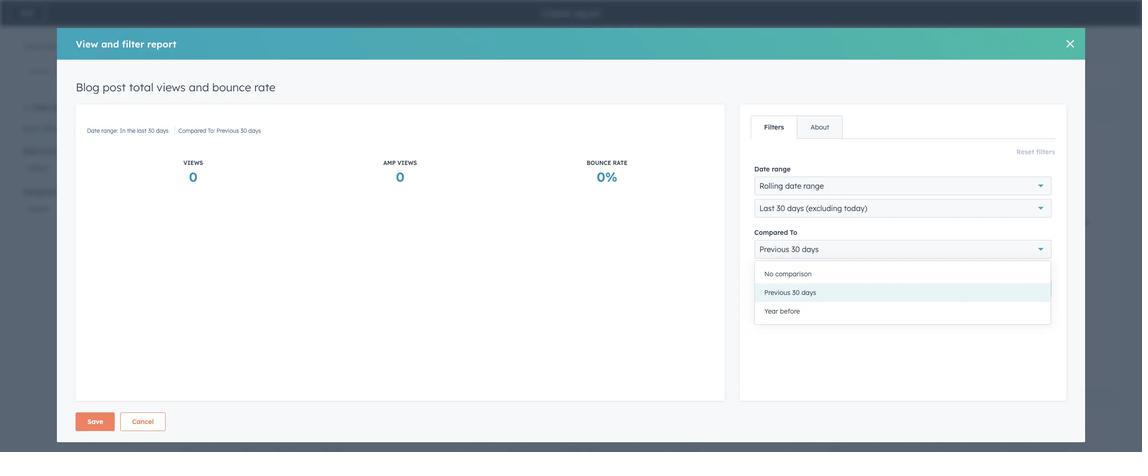 Task type: locate. For each thing, give the bounding box(es) containing it.
today)
[[845, 204, 868, 213]]

custom
[[203, 71, 229, 81]]

1 horizontal spatial templates
[[257, 99, 304, 111]]

date range: in the last 30 days inside dialog
[[87, 127, 169, 134]]

0 horizontal spatial post
[[103, 80, 126, 94]]

2 horizontal spatial rate
[[735, 235, 750, 242]]

new
[[185, 71, 201, 81]]

0 vertical spatial range
[[772, 165, 791, 174]]

views up –
[[1071, 219, 1090, 226]]

views
[[184, 160, 203, 167], [1071, 219, 1090, 226]]

0 vertical spatial of
[[36, 43, 43, 51]]

1 0 from the left
[[189, 169, 198, 185]]

to:
[[208, 127, 215, 134]]

1 vertical spatial of
[[248, 159, 255, 168]]

year
[[765, 308, 779, 316]]

days down blog post total views and bounce rate
[[156, 127, 169, 134]]

1 horizontal spatial views
[[1071, 219, 1090, 226]]

of
[[36, 43, 43, 51], [248, 159, 255, 168]]

1 vertical spatial date
[[755, 165, 770, 174]]

view
[[76, 38, 98, 50]]

1 horizontal spatial report
[[231, 71, 252, 81]]

New custom report checkbox
[[161, 61, 1121, 91]]

select down visualization
[[28, 204, 49, 214]]

date
[[786, 182, 802, 191]]

2 vertical spatial previous
[[765, 289, 791, 297]]

2 select from the top
[[28, 204, 49, 214]]

from
[[232, 42, 255, 53], [232, 99, 255, 111]]

1 horizontal spatial and
[[189, 80, 209, 94]]

from left scratch
[[232, 42, 255, 53]]

0 horizontal spatial views
[[184, 160, 203, 167]]

0 horizontal spatial many
[[523, 159, 543, 168]]

compared for compared to
[[755, 229, 789, 237]]

filter
[[122, 38, 144, 50]]

1 vertical spatial select
[[28, 204, 49, 214]]

leave
[[718, 159, 736, 168]]

rate right bounce
[[254, 80, 276, 94]]

0 vertical spatial previous
[[217, 127, 239, 134]]

0 horizontal spatial compared
[[179, 127, 206, 134]]

2 how from the left
[[678, 159, 694, 168]]

0 horizontal spatial rate
[[254, 80, 276, 94]]

0 horizontal spatial filters
[[42, 125, 61, 133]]

0 vertical spatial select
[[28, 163, 49, 173]]

0 button left activity
[[189, 168, 198, 186]]

0 button for views
[[396, 168, 405, 186]]

0 horizontal spatial report
[[147, 38, 177, 50]]

previous 30 days inside button
[[765, 289, 817, 297]]

previous 30 days up before
[[765, 289, 817, 297]]

days down "rolling date range" popup button
[[899, 203, 912, 210]]

a
[[374, 159, 379, 168]]

2 horizontal spatial report
[[574, 7, 601, 19]]

1 vertical spatial last
[[880, 203, 890, 210]]

1 vertical spatial post
[[859, 219, 874, 226]]

previous right to:
[[217, 127, 239, 134]]

many left do
[[523, 159, 543, 168]]

30 inside popup button
[[777, 204, 786, 213]]

report
[[574, 7, 601, 19], [147, 38, 177, 50], [231, 71, 252, 81]]

1 vertical spatial reports
[[195, 99, 229, 111]]

about link
[[798, 116, 843, 139]]

1 vertical spatial create
[[161, 42, 192, 53]]

page?
[[751, 159, 773, 168]]

list box containing no comparison
[[756, 261, 1052, 325]]

create for create reports from templates
[[161, 99, 192, 111]]

compared left to
[[755, 229, 789, 237]]

days down comparison in the bottom right of the page
[[802, 289, 817, 297]]

1 vertical spatial and
[[189, 80, 209, 94]]

compared for compared to: previous 30 days
[[179, 127, 206, 134]]

1 select button from the top
[[22, 159, 139, 177]]

reports for scratch
[[195, 42, 229, 53]]

0 vertical spatial date
[[87, 127, 100, 134]]

filters
[[42, 125, 61, 133], [1037, 148, 1056, 156]]

0 vertical spatial reports
[[195, 42, 229, 53]]

contacts
[[187, 181, 212, 188]]

blog for blog post
[[841, 219, 857, 226]]

2 vertical spatial date
[[830, 203, 843, 210]]

views for views
[[1071, 219, 1090, 226]]

0 horizontal spatial range:
[[101, 127, 118, 134]]

1 0 button from the left
[[189, 168, 198, 186]]

list box
[[756, 261, 1052, 325]]

None checkbox
[[486, 120, 796, 392], [811, 120, 1121, 392], [161, 407, 471, 453], [486, 120, 796, 392], [811, 120, 1121, 392], [161, 407, 471, 453]]

1 horizontal spatial compared
[[755, 229, 789, 237]]

1 horizontal spatial post
[[859, 219, 874, 226]]

0 horizontal spatial 0 button
[[189, 168, 198, 186]]

Search search field
[[22, 62, 139, 81]]

sources
[[40, 147, 65, 155]]

compared to
[[755, 229, 798, 237]]

0 vertical spatial views
[[184, 160, 203, 167]]

1 vertical spatial select button
[[22, 200, 139, 218]]

1 vertical spatial from
[[232, 99, 255, 111]]

views
[[157, 80, 186, 94], [947, 139, 973, 151], [545, 159, 564, 168], [398, 160, 417, 167]]

about
[[811, 123, 830, 132]]

0 vertical spatial filters
[[42, 125, 61, 133]]

1 horizontal spatial bounce rate 0%
[[709, 235, 750, 260]]

2 reports from the top
[[195, 99, 229, 111]]

range up rolling on the top
[[772, 165, 791, 174]]

2 vertical spatial report
[[231, 71, 252, 81]]

0 button for 0
[[189, 168, 198, 186]]

blog up filter templates
[[76, 80, 100, 94]]

0% button
[[597, 168, 618, 186]]

post down today)
[[859, 219, 874, 226]]

filters inside "button"
[[42, 125, 61, 133]]

days inside popup button
[[788, 204, 805, 213]]

range: inside dialog
[[101, 127, 118, 134]]

and
[[101, 38, 119, 50], [189, 80, 209, 94]]

1 horizontal spatial range:
[[844, 203, 861, 210]]

0 vertical spatial previous 30 days
[[760, 245, 819, 254]]

1 vertical spatial views
[[1071, 219, 1090, 226]]

1 vertical spatial previous
[[760, 245, 790, 254]]

submitted
[[337, 159, 372, 168]]

0% inside dialog
[[597, 169, 618, 185]]

0 horizontal spatial bounce
[[587, 160, 612, 167]]

0 horizontal spatial 0
[[189, 169, 198, 185]]

from down bounce
[[232, 99, 255, 111]]

blog posts by most total views
[[830, 139, 973, 151]]

1 vertical spatial total
[[922, 139, 944, 151]]

your
[[841, 239, 856, 247]]

reports
[[195, 42, 229, 53], [195, 99, 229, 111]]

2 0 button from the left
[[396, 168, 405, 186]]

range right "date"
[[804, 182, 825, 191]]

recently
[[307, 159, 334, 168]]

1 vertical spatial filters
[[1037, 148, 1056, 156]]

2 0 from the left
[[396, 169, 405, 185]]

link opens in a new window image
[[929, 240, 936, 247]]

0 vertical spatial total
[[129, 80, 154, 94]]

0 horizontal spatial last
[[137, 127, 147, 134]]

create for create reports from scratch
[[161, 42, 192, 53]]

0 vertical spatial report
[[574, 7, 601, 19]]

1 horizontal spatial in
[[863, 203, 869, 210]]

1 vertical spatial compared
[[755, 229, 789, 237]]

1 horizontal spatial date range: in the last 30 days
[[830, 203, 912, 210]]

total down the filter
[[129, 80, 154, 94]]

compared left to:
[[179, 127, 206, 134]]

0 horizontal spatial 0%
[[597, 169, 618, 185]]

select button down sources
[[22, 159, 139, 177]]

1 horizontal spatial 0
[[396, 169, 405, 185]]

0 vertical spatial date range: in the last 30 days
[[87, 127, 169, 134]]

2 select button from the top
[[22, 200, 139, 218]]

0 horizontal spatial date range: in the last 30 days
[[87, 127, 169, 134]]

1 many from the left
[[523, 159, 543, 168]]

amp views 0
[[384, 160, 417, 185]]

None checkbox
[[161, 120, 497, 392], [486, 407, 796, 453], [811, 407, 1121, 453], [161, 120, 497, 392], [486, 407, 796, 453], [811, 407, 1121, 453]]

blog post
[[841, 219, 874, 226]]

days
[[156, 127, 169, 134], [249, 127, 261, 134], [899, 203, 912, 210], [788, 204, 805, 213], [803, 245, 819, 254], [802, 289, 817, 297]]

0 vertical spatial compared
[[179, 127, 206, 134]]

previous 30 days inside dropdown button
[[760, 245, 819, 254]]

0 horizontal spatial date
[[87, 127, 100, 134]]

select button
[[22, 159, 139, 177], [22, 200, 139, 218]]

create
[[542, 7, 571, 19], [161, 42, 192, 53], [161, 99, 192, 111]]

1 vertical spatial previous 30 days
[[765, 289, 817, 297]]

1 horizontal spatial total
[[922, 139, 944, 151]]

filters inside button
[[1037, 148, 1056, 156]]

dialog
[[57, 28, 1086, 443]]

date range
[[755, 165, 791, 174]]

page section element
[[0, 0, 1143, 26]]

reports up to:
[[195, 99, 229, 111]]

tab list
[[751, 116, 843, 139]]

filters right 'clear'
[[42, 125, 61, 133]]

post
[[103, 80, 126, 94], [859, 219, 874, 226]]

of right activity
[[248, 159, 255, 168]]

views for views 0
[[184, 160, 203, 167]]

date
[[87, 127, 100, 134], [755, 165, 770, 174], [830, 203, 843, 210]]

0 vertical spatial bounce
[[587, 160, 612, 167]]

0
[[189, 169, 198, 185], [396, 169, 405, 185]]

0 horizontal spatial and
[[101, 38, 119, 50]]

0 button
[[189, 168, 198, 186], [396, 168, 405, 186]]

clear filters button
[[22, 123, 61, 134]]

total right most
[[922, 139, 944, 151]]

0 vertical spatial last
[[137, 127, 147, 134]]

rate up 0% button
[[613, 160, 628, 167]]

30
[[148, 127, 155, 134], [241, 127, 247, 134], [891, 203, 898, 210], [777, 204, 786, 213], [792, 245, 801, 254], [793, 289, 800, 297]]

0 vertical spatial bounce rate 0%
[[587, 160, 628, 185]]

your blog post title here...
[[841, 239, 928, 247]]

views up the contacts at the left of the page
[[184, 160, 203, 167]]

2 from from the top
[[232, 99, 255, 111]]

total
[[129, 80, 154, 94], [922, 139, 944, 151]]

select for data sources
[[28, 163, 49, 173]]

1 select from the top
[[28, 163, 49, 173]]

blog left posts
[[830, 139, 851, 151]]

save button
[[76, 413, 115, 432]]

previous
[[217, 127, 239, 134], [760, 245, 790, 254], [765, 289, 791, 297]]

days down "date"
[[788, 204, 805, 213]]

1 horizontal spatial range
[[804, 182, 825, 191]]

create report
[[542, 7, 601, 19]]

previous up year before
[[765, 289, 791, 297]]

of right 15
[[36, 43, 43, 51]]

0 horizontal spatial how
[[505, 159, 521, 168]]

2 many from the left
[[696, 159, 715, 168]]

select for visualization
[[28, 204, 49, 214]]

post down view and filter report at the left top of page
[[103, 80, 126, 94]]

rate left compared to
[[735, 235, 750, 242]]

filters right "reset"
[[1037, 148, 1056, 156]]

0 button right a
[[396, 168, 405, 186]]

select
[[28, 163, 49, 173], [28, 204, 49, 214]]

1 horizontal spatial 0 button
[[396, 168, 405, 186]]

bounce
[[587, 160, 612, 167], [709, 235, 734, 242]]

1 reports from the top
[[195, 42, 229, 53]]

0 vertical spatial range:
[[101, 127, 118, 134]]

reports up custom
[[195, 42, 229, 53]]

how
[[505, 159, 521, 168], [678, 159, 694, 168]]

date range: in the last 30 days
[[87, 127, 169, 134], [830, 203, 912, 210]]

many
[[523, 159, 543, 168], [696, 159, 715, 168]]

and left bounce
[[189, 80, 209, 94]]

1-15 of 125 results
[[22, 43, 77, 51]]

what's
[[181, 159, 205, 168]]

days inside dropdown button
[[803, 245, 819, 254]]

previous down compared to
[[760, 245, 790, 254]]

blog down today)
[[841, 219, 857, 226]]

create inside page section element
[[542, 7, 571, 19]]

reports for templates
[[195, 99, 229, 111]]

0 horizontal spatial of
[[36, 43, 43, 51]]

0 down what's
[[189, 169, 198, 185]]

0 down form?
[[396, 169, 405, 185]]

select button down visualization
[[22, 200, 139, 218]]

2 horizontal spatial date
[[830, 203, 843, 210]]

previous 30 days down to
[[760, 245, 819, 254]]

0 vertical spatial 0%
[[597, 169, 618, 185]]

0 horizontal spatial bounce rate 0%
[[587, 160, 628, 185]]

0 vertical spatial create
[[542, 7, 571, 19]]

most
[[896, 139, 919, 151]]

0 horizontal spatial in
[[120, 127, 126, 134]]

1 horizontal spatial date
[[755, 165, 770, 174]]

0 vertical spatial and
[[101, 38, 119, 50]]

blog for blog post total views and bounce rate
[[76, 80, 100, 94]]

1 horizontal spatial many
[[696, 159, 715, 168]]

and left the filter
[[101, 38, 119, 50]]

2 vertical spatial create
[[161, 99, 192, 111]]

1 vertical spatial range
[[804, 182, 825, 191]]

select button for visualization
[[22, 200, 139, 218]]

filters for clear filters
[[42, 125, 61, 133]]

post for blog post
[[859, 219, 874, 226]]

clear filters
[[22, 125, 61, 133]]

blogs
[[634, 159, 653, 168]]

by
[[882, 139, 893, 151]]

post
[[875, 239, 889, 247]]

close image
[[1067, 40, 1075, 48]]

1 vertical spatial rate
[[613, 160, 628, 167]]

1 horizontal spatial 0%
[[720, 244, 739, 260]]

1 from from the top
[[232, 42, 255, 53]]

days up comparison in the bottom right of the page
[[803, 245, 819, 254]]

many left leave
[[696, 159, 715, 168]]

select down 'data sources'
[[28, 163, 49, 173]]

create for create report
[[542, 7, 571, 19]]

form?
[[381, 159, 402, 168]]

1 horizontal spatial how
[[678, 159, 694, 168]]

search button
[[755, 280, 1052, 298]]

tab list containing filters
[[751, 116, 843, 139]]

0 vertical spatial from
[[232, 42, 255, 53]]

0 vertical spatial select button
[[22, 159, 139, 177]]

0 vertical spatial in
[[120, 127, 126, 134]]

blog
[[76, 80, 100, 94], [830, 139, 851, 151], [841, 219, 857, 226], [858, 239, 873, 247], [755, 268, 770, 276]]

the
[[127, 127, 136, 134], [207, 159, 218, 168], [738, 159, 749, 168], [870, 203, 879, 210]]

1 vertical spatial 0%
[[720, 244, 739, 260]]



Task type: describe. For each thing, give the bounding box(es) containing it.
1 vertical spatial date range: in the last 30 days
[[830, 203, 912, 210]]

search
[[760, 284, 784, 294]]

previous 30 days button
[[755, 240, 1052, 259]]

clear
[[22, 125, 40, 133]]

1 vertical spatial in
[[863, 203, 869, 210]]

activity
[[220, 159, 246, 168]]

all
[[578, 159, 586, 168]]

previous 30 days button
[[756, 284, 1052, 302]]

report inside page section element
[[574, 7, 601, 19]]

post for blog post total views and bounce rate
[[103, 80, 126, 94]]

last inside dialog
[[137, 127, 147, 134]]

my
[[588, 159, 599, 168]]

amp
[[384, 160, 396, 167]]

last 30 days (excluding today)
[[760, 204, 868, 213]]

visualization
[[22, 188, 64, 196]]

have?
[[655, 159, 676, 168]]

filters link
[[752, 116, 798, 139]]

30 inside dropdown button
[[792, 245, 801, 254]]

bounce rate 0% inside dialog
[[587, 160, 628, 185]]

no
[[765, 270, 774, 279]]

select button for data sources
[[22, 159, 139, 177]]

report inside checkbox
[[231, 71, 252, 81]]

filter
[[33, 104, 50, 112]]

contacts
[[257, 159, 288, 168]]

rolling date range
[[760, 182, 825, 191]]

1 how from the left
[[505, 159, 521, 168]]

results
[[57, 43, 77, 51]]

0 horizontal spatial total
[[129, 80, 154, 94]]

no comparison button
[[756, 265, 1052, 284]]

1-
[[22, 43, 28, 51]]

views inside amp views 0
[[398, 160, 417, 167]]

hubspot
[[601, 159, 632, 168]]

what's the activity of contacts who recently submitted a form?
[[181, 159, 402, 168]]

posts
[[854, 139, 879, 151]]

year before button
[[756, 302, 1052, 321]]

no comparison
[[765, 270, 812, 279]]

scratch
[[257, 42, 291, 53]]

days down create reports from templates
[[249, 127, 261, 134]]

reset filters button
[[1017, 147, 1056, 158]]

1 horizontal spatial bounce
[[709, 235, 734, 242]]

last
[[760, 204, 775, 213]]

125
[[45, 43, 55, 51]]

view and filter report
[[76, 38, 177, 50]]

(excluding
[[807, 204, 843, 213]]

before
[[781, 308, 801, 316]]

comparison
[[776, 270, 812, 279]]

–
[[1087, 239, 1090, 247]]

compared to: previous 30 days
[[179, 127, 261, 134]]

2 vertical spatial rate
[[735, 235, 750, 242]]

exit link
[[9, 4, 45, 22]]

data sources
[[22, 147, 65, 155]]

how many views do all my hubspot blogs have? how many leave the page?
[[505, 159, 773, 168]]

1 vertical spatial bounce rate 0%
[[709, 235, 750, 260]]

filters
[[765, 123, 785, 132]]

create reports from templates
[[161, 99, 304, 111]]

previous inside dropdown button
[[760, 245, 790, 254]]

do
[[566, 159, 576, 168]]

exit
[[21, 9, 33, 17]]

blog post total views and bounce rate
[[76, 80, 276, 94]]

link opens in a new window image
[[929, 240, 936, 247]]

blog left post
[[858, 239, 873, 247]]

1 horizontal spatial last
[[880, 203, 890, 210]]

0 inside views 0
[[189, 169, 198, 185]]

who
[[290, 159, 305, 168]]

data
[[22, 147, 38, 155]]

1 horizontal spatial rate
[[613, 160, 628, 167]]

from for scratch
[[232, 42, 255, 53]]

0 horizontal spatial range
[[772, 165, 791, 174]]

0 inside amp views 0
[[396, 169, 405, 185]]

views 0
[[184, 160, 203, 185]]

1 vertical spatial report
[[147, 38, 177, 50]]

year before
[[765, 308, 801, 316]]

15
[[28, 43, 35, 51]]

bounce
[[212, 80, 251, 94]]

blog up the search
[[755, 268, 770, 276]]

cancel
[[132, 418, 154, 427]]

your blog post title here... link
[[841, 239, 938, 247]]

blog for blog posts by most total views
[[830, 139, 851, 151]]

cancel button
[[121, 413, 166, 432]]

filters for reset filters
[[1037, 148, 1056, 156]]

rolling date range button
[[755, 177, 1052, 196]]

filter templates
[[33, 104, 84, 112]]

from for templates
[[232, 99, 255, 111]]

last 30 days (excluding today) button
[[755, 199, 1052, 218]]

create reports from scratch
[[161, 42, 291, 53]]

title
[[891, 239, 905, 247]]

new custom report
[[185, 71, 252, 81]]

reset
[[1017, 148, 1035, 156]]

rolling
[[760, 182, 784, 191]]

dialog containing 0
[[57, 28, 1086, 443]]

0 horizontal spatial templates
[[52, 104, 84, 112]]

1 horizontal spatial of
[[248, 159, 255, 168]]

previous inside button
[[765, 289, 791, 297]]

reset filters
[[1017, 148, 1056, 156]]

0 vertical spatial rate
[[254, 80, 276, 94]]

range inside popup button
[[804, 182, 825, 191]]

30 inside button
[[793, 289, 800, 297]]

days inside button
[[802, 289, 817, 297]]

to
[[791, 229, 798, 237]]

here...
[[907, 239, 928, 247]]

save
[[87, 418, 103, 427]]



Task type: vqa. For each thing, say whether or not it's contained in the screenshot.
AHAU 260 Built by Ahau Software
no



